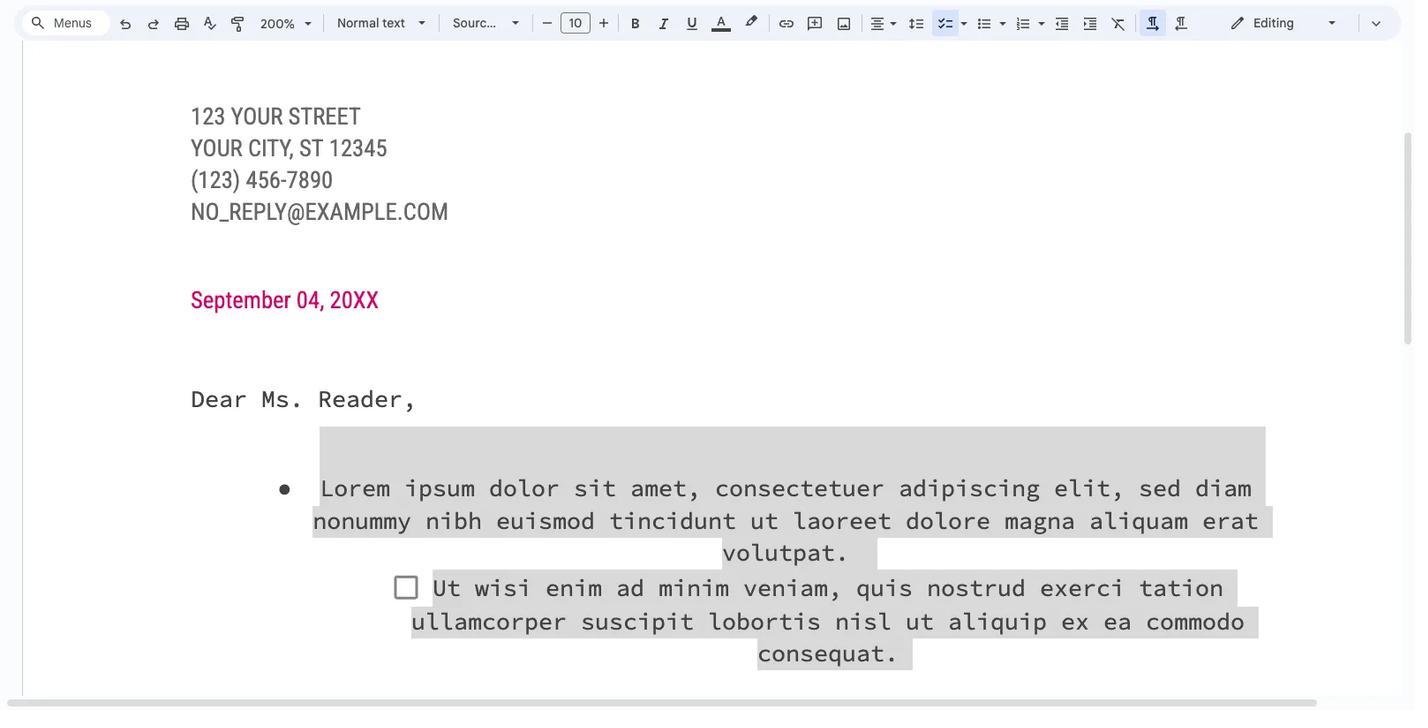 Task type: vqa. For each thing, say whether or not it's contained in the screenshot.
1st heading from the bottom
no



Task type: describe. For each thing, give the bounding box(es) containing it.
Font size field
[[561, 12, 598, 34]]

text
[[382, 15, 405, 31]]

bulleted list menu image
[[995, 11, 1007, 18]]

normal
[[337, 15, 379, 31]]

mode and view toolbar
[[1217, 5, 1391, 41]]

Zoom field
[[253, 11, 320, 37]]

styles list. normal text selected. option
[[337, 11, 408, 35]]

line & paragraph spacing image
[[907, 11, 927, 35]]



Task type: locate. For each thing, give the bounding box(es) containing it.
checklist menu image
[[956, 11, 968, 18]]

editing button
[[1218, 10, 1351, 36]]

Zoom text field
[[256, 11, 299, 36]]

font list. source code pro selected. option
[[453, 11, 502, 35]]

Menus field
[[22, 11, 110, 35]]

editing
[[1254, 15, 1295, 31]]

highlight color image
[[742, 11, 761, 32]]

numbered list menu image
[[1034, 11, 1046, 18]]

normal text
[[337, 15, 405, 31]]

main toolbar
[[110, 0, 1196, 449]]

Font size text field
[[562, 12, 590, 34]]

application containing normal text
[[0, 0, 1416, 710]]

application
[[0, 0, 1416, 710]]

text color image
[[712, 11, 731, 32]]

insert image image
[[834, 11, 854, 35]]



